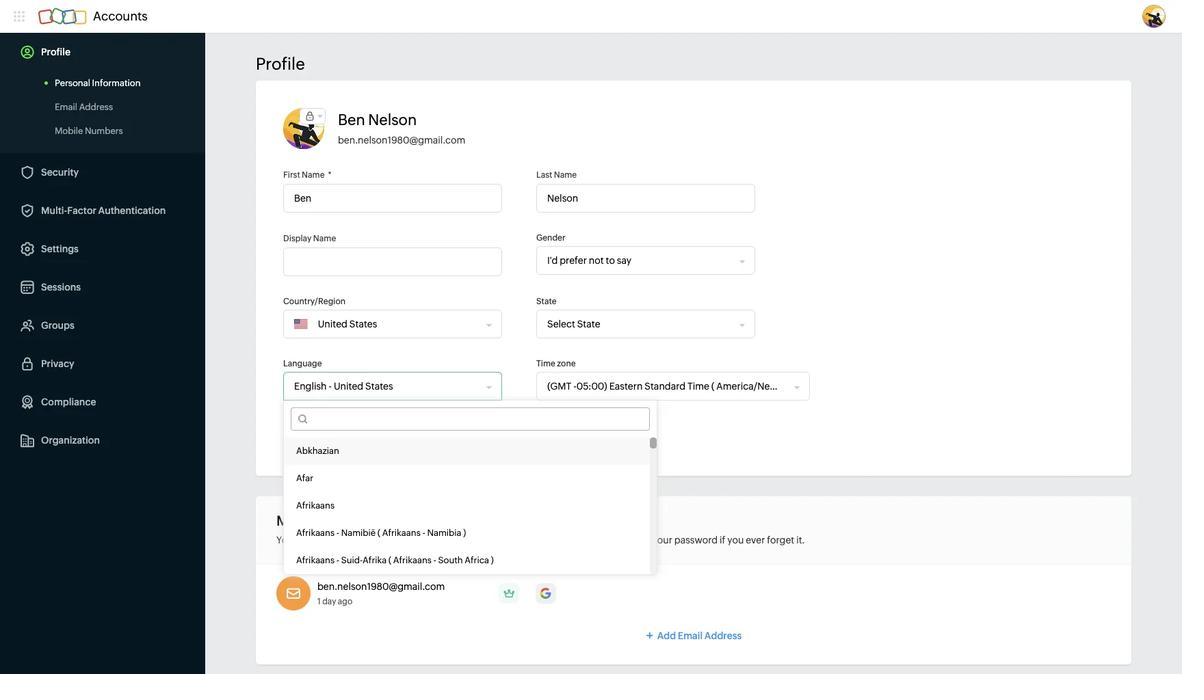 Task type: vqa. For each thing, say whether or not it's contained in the screenshot.
Time
yes



Task type: locate. For each thing, give the bounding box(es) containing it.
your
[[518, 535, 538, 546], [653, 535, 673, 546]]

0 horizontal spatial your
[[518, 535, 538, 546]]

to right in
[[507, 535, 516, 546]]

account
[[540, 535, 577, 546]]

it.
[[797, 535, 805, 546]]

can
[[295, 535, 312, 546]]

0 horizontal spatial address
[[79, 102, 113, 112]]

None text field
[[537, 184, 756, 213], [283, 248, 502, 277], [537, 184, 756, 213], [283, 248, 502, 277]]

1 vertical spatial (
[[389, 556, 392, 566]]

1 vertical spatial address
[[705, 631, 742, 642]]

namibië
[[341, 528, 376, 539]]

day
[[323, 598, 336, 607]]

- right use
[[337, 528, 340, 539]]

2 vertical spatial email
[[678, 631, 703, 642]]

- left namibia
[[423, 528, 426, 539]]

0 vertical spatial email
[[55, 102, 77, 112]]

( right afrika
[[389, 556, 392, 566]]

email up 'mobile'
[[55, 102, 77, 112]]

afrikaans down use
[[296, 556, 335, 566]]

email for add
[[678, 631, 703, 642]]

personal
[[55, 78, 90, 88]]

also
[[598, 535, 616, 546]]

) right "africa"
[[491, 556, 494, 566]]

time zone
[[537, 359, 576, 369]]

( right 'namibië'
[[378, 528, 381, 539]]

2 horizontal spatial to
[[618, 535, 627, 546]]

to left sign
[[465, 535, 474, 546]]

south
[[438, 556, 463, 566]]

afrikaans
[[296, 501, 335, 511], [296, 528, 335, 539], [382, 528, 421, 539], [296, 556, 335, 566], [393, 556, 432, 566]]

afrikaans down email at the left
[[393, 556, 432, 566]]

suid-
[[341, 556, 363, 566]]

security
[[41, 167, 79, 178]]

name for display
[[313, 234, 336, 244]]

1 horizontal spatial )
[[491, 556, 494, 566]]

first name *
[[283, 170, 332, 180]]

profile up "personal"
[[41, 47, 71, 58]]

)
[[464, 528, 466, 539], [491, 556, 494, 566]]

compliance
[[41, 397, 96, 408]]

information
[[92, 78, 141, 88]]

0 vertical spatial )
[[464, 528, 466, 539]]

None field
[[537, 247, 741, 275], [308, 311, 482, 338], [537, 311, 741, 338], [284, 373, 487, 400], [537, 373, 795, 400], [537, 247, 741, 275], [308, 311, 482, 338], [537, 311, 741, 338], [284, 373, 487, 400], [537, 373, 795, 400]]

afrikaans - namibië ( afrikaans - namibia )
[[296, 528, 466, 539]]

email for my
[[299, 513, 334, 529]]

primary image
[[499, 584, 520, 604]]

if
[[720, 535, 726, 546]]

1 horizontal spatial to
[[507, 535, 516, 546]]

display name
[[283, 234, 336, 244]]

following
[[348, 535, 390, 546]]

email inside my email addresses you can use the following email addresses to sign in to your account and also to reset your password if you ever forget it.
[[299, 513, 334, 529]]

mobile
[[55, 126, 83, 136]]

2 your from the left
[[653, 535, 673, 546]]

multi-
[[41, 205, 67, 216]]

0 horizontal spatial )
[[464, 528, 466, 539]]

1 vertical spatial )
[[491, 556, 494, 566]]

profile
[[41, 47, 71, 58], [256, 55, 305, 73]]

last name
[[537, 170, 577, 180]]

1 horizontal spatial your
[[653, 535, 673, 546]]

ben.nelson1980@gmail.com
[[338, 135, 466, 146], [318, 582, 445, 593]]

multi-factor authentication
[[41, 205, 166, 216]]

address right add on the right bottom of the page
[[705, 631, 742, 642]]

email up use
[[299, 513, 334, 529]]

*
[[328, 170, 332, 180]]

groups
[[41, 320, 75, 331]]

name right last
[[554, 170, 577, 180]]

last
[[537, 170, 553, 180]]

the
[[331, 535, 346, 546]]

1 vertical spatial email
[[299, 513, 334, 529]]

your right reset on the bottom
[[653, 535, 673, 546]]

Search... field
[[308, 409, 649, 431]]

1
[[318, 598, 321, 607]]

0 vertical spatial ben.nelson1980@gmail.com
[[338, 135, 466, 146]]

) right namibia
[[464, 528, 466, 539]]

1 to from the left
[[465, 535, 474, 546]]

profile up mprivacy image
[[256, 55, 305, 73]]

1 horizontal spatial email
[[299, 513, 334, 529]]

ben.nelson1980@gmail.com down afrika
[[318, 582, 445, 593]]

email right add on the right bottom of the page
[[678, 631, 703, 642]]

afrikaans down afar
[[296, 501, 335, 511]]

address down personal information
[[79, 102, 113, 112]]

None text field
[[283, 184, 502, 213]]

-
[[337, 528, 340, 539], [423, 528, 426, 539], [337, 556, 340, 566], [434, 556, 437, 566]]

name left *
[[302, 170, 325, 180]]

(
[[378, 528, 381, 539], [389, 556, 392, 566]]

your right in
[[518, 535, 538, 546]]

ever
[[746, 535, 766, 546]]

2 horizontal spatial email
[[678, 631, 703, 642]]

email
[[55, 102, 77, 112], [299, 513, 334, 529], [678, 631, 703, 642]]

use
[[314, 535, 329, 546]]

afrika
[[363, 556, 387, 566]]

0 horizontal spatial to
[[465, 535, 474, 546]]

organization
[[41, 435, 100, 446]]

to
[[465, 535, 474, 546], [507, 535, 516, 546], [618, 535, 627, 546]]

- left south
[[434, 556, 437, 566]]

name right display
[[313, 234, 336, 244]]

ben
[[338, 112, 365, 129]]

ben.nelson1980@gmail.com down nelson on the top of page
[[338, 135, 466, 146]]

to right also
[[618, 535, 627, 546]]

0 vertical spatial address
[[79, 102, 113, 112]]

address
[[79, 102, 113, 112], [705, 631, 742, 642]]

1 horizontal spatial address
[[705, 631, 742, 642]]

language
[[283, 359, 322, 369]]

afrikaans right you
[[296, 528, 335, 539]]

name
[[302, 170, 325, 180], [554, 170, 577, 180], [313, 234, 336, 244]]

in
[[497, 535, 505, 546]]

1 vertical spatial ben.nelson1980@gmail.com
[[318, 582, 445, 593]]

sessions
[[41, 282, 81, 293]]

0 horizontal spatial (
[[378, 528, 381, 539]]

save button
[[283, 422, 352, 449]]



Task type: describe. For each thing, give the bounding box(es) containing it.
1 horizontal spatial (
[[389, 556, 392, 566]]

afar
[[296, 474, 314, 484]]

afrikaans for afrikaans
[[296, 501, 335, 511]]

ben nelson ben.nelson1980@gmail.com
[[338, 112, 466, 146]]

my
[[277, 513, 296, 529]]

reset
[[629, 535, 651, 546]]

gender
[[537, 233, 566, 243]]

accounts
[[93, 9, 148, 23]]

factor
[[67, 205, 96, 216]]

1 horizontal spatial profile
[[256, 55, 305, 73]]

password
[[675, 535, 718, 546]]

addresses
[[337, 513, 405, 529]]

you
[[277, 535, 293, 546]]

forget
[[768, 535, 795, 546]]

abkhazian
[[296, 446, 339, 457]]

add email address
[[658, 631, 742, 642]]

afrikaans for afrikaans - namibië ( afrikaans - namibia )
[[296, 528, 335, 539]]

name for first
[[302, 170, 325, 180]]

email
[[392, 535, 416, 546]]

0 vertical spatial (
[[378, 528, 381, 539]]

2 to from the left
[[507, 535, 516, 546]]

country/region
[[283, 297, 346, 307]]

ago
[[338, 598, 353, 607]]

africa
[[465, 556, 490, 566]]

save
[[307, 430, 329, 441]]

cancel button
[[368, 422, 441, 449]]

0 horizontal spatial profile
[[41, 47, 71, 58]]

add
[[658, 631, 676, 642]]

authentication
[[98, 205, 166, 216]]

mprivacy image
[[301, 109, 320, 124]]

zone
[[557, 359, 576, 369]]

personal information
[[55, 78, 141, 88]]

state
[[537, 297, 557, 307]]

afrikaans - suid-afrika ( afrikaans - south africa )
[[296, 556, 494, 566]]

mobile numbers
[[55, 126, 123, 136]]

cancel
[[388, 430, 420, 441]]

0 horizontal spatial email
[[55, 102, 77, 112]]

- left suid-
[[337, 556, 340, 566]]

namibia
[[427, 528, 462, 539]]

first
[[283, 170, 300, 180]]

ben.nelson1980@gmail.com 1 day ago
[[318, 582, 445, 607]]

you
[[728, 535, 744, 546]]

email address
[[55, 102, 113, 112]]

addresses
[[418, 535, 463, 546]]

name for last
[[554, 170, 577, 180]]

display
[[283, 234, 312, 244]]

numbers
[[85, 126, 123, 136]]

afrikaans up the afrikaans - suid-afrika ( afrikaans - south africa ) at the left of page
[[382, 528, 421, 539]]

3 to from the left
[[618, 535, 627, 546]]

afrikaans for afrikaans - suid-afrika ( afrikaans - south africa )
[[296, 556, 335, 566]]

nelson
[[368, 112, 417, 129]]

settings
[[41, 244, 79, 255]]

and
[[579, 535, 596, 546]]

my email addresses you can use the following email addresses to sign in to your account and also to reset your password if you ever forget it.
[[277, 513, 805, 546]]

sign
[[476, 535, 495, 546]]

1 your from the left
[[518, 535, 538, 546]]

time
[[537, 359, 556, 369]]

privacy
[[41, 359, 74, 370]]



